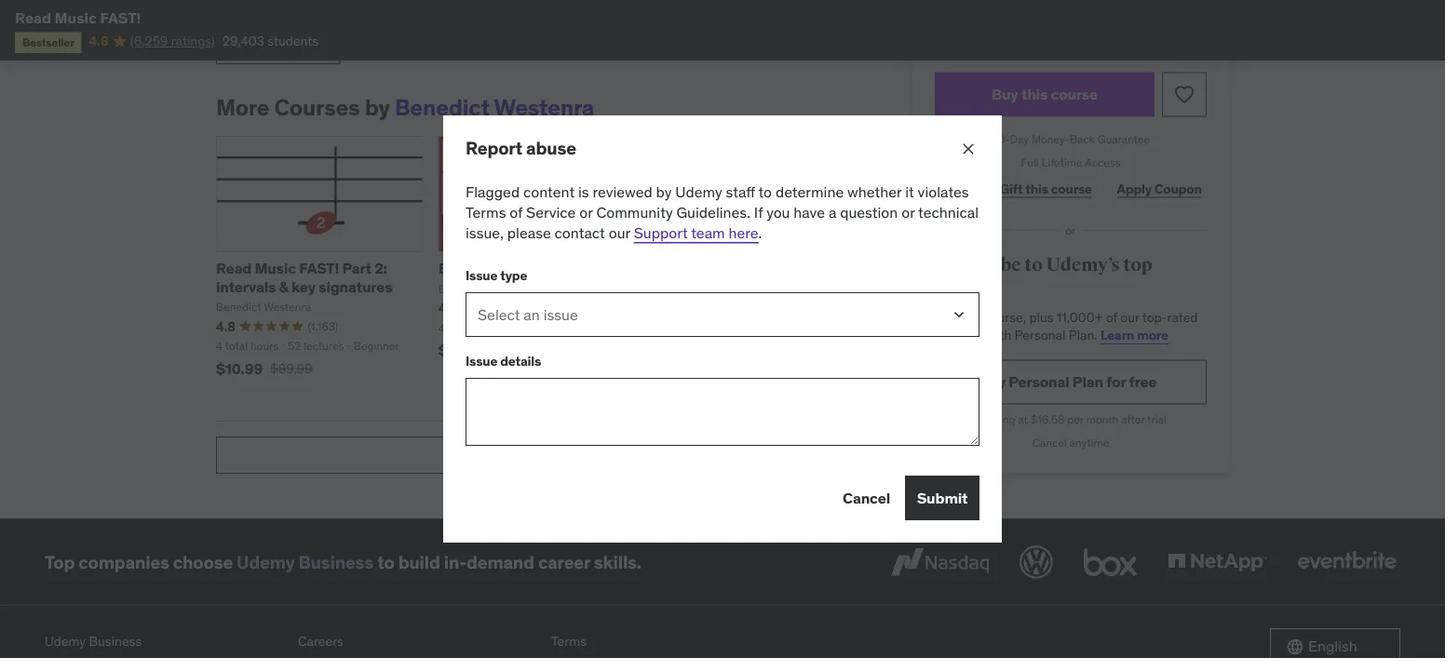 Task type: describe. For each thing, give the bounding box(es) containing it.
content
[[523, 182, 575, 201]]

eventbrite image
[[1294, 542, 1401, 583]]

4.8 for read music fast! part 2: intervals & key signatures
[[216, 318, 235, 335]]

0 horizontal spatial by
[[365, 93, 390, 121]]

share
[[940, 180, 975, 197]]

volkswagen image
[[1016, 542, 1057, 583]]

after
[[1122, 412, 1145, 427]]

key
[[292, 277, 316, 296]]

course,
[[984, 309, 1026, 326]]

service
[[526, 203, 576, 222]]

part
[[342, 259, 371, 278]]

30-
[[992, 132, 1010, 147]]

4 total hours for $11.99
[[438, 321, 501, 335]]

learn more link
[[1101, 327, 1169, 344]]

1 horizontal spatial or
[[902, 203, 915, 222]]

udemy business
[[45, 633, 142, 649]]

11,000+
[[1057, 309, 1103, 326]]

westenra down here
[[708, 282, 756, 296]]

at
[[1018, 412, 1028, 427]]

starting
[[975, 412, 1016, 427]]

issue,
[[466, 224, 504, 243]]

reviews
[[282, 37, 328, 54]]

anytime
[[1070, 435, 1109, 450]]

1 horizontal spatial udemy
[[237, 551, 295, 573]]

more
[[216, 93, 270, 121]]

demand
[[467, 551, 534, 573]]

with
[[987, 327, 1012, 344]]

beginner for read music fast! part 2: intervals & key signatures
[[354, 339, 399, 353]]

courses
[[274, 93, 360, 121]]

hours for $10.99
[[250, 339, 279, 353]]

$89.99
[[270, 360, 313, 377]]

box image
[[1079, 542, 1142, 583]]

our inside get this course, plus 11,000+ of our top-rated courses, with personal plan.
[[1121, 309, 1140, 326]]

0 horizontal spatial or
[[579, 203, 593, 222]]

hours for $11.99
[[473, 321, 501, 335]]

subscribe
[[935, 254, 1021, 276]]

$10.99 $89.99
[[216, 359, 313, 378]]

coupon
[[1155, 180, 1202, 197]]

get
[[935, 309, 956, 326]]

whether
[[848, 182, 902, 201]]

apply coupon
[[1117, 180, 1202, 197]]

per
[[1068, 412, 1084, 427]]

top
[[1123, 254, 1153, 276]]

1 vertical spatial terms
[[551, 633, 587, 649]]

flagged content is reviewed by udemy staff to determine whether it violates terms of service or community guidelines. if you have a question or technical issue, please contact our
[[466, 182, 979, 243]]

personal inside get this course, plus 11,000+ of our top-rated courses, with personal plan.
[[1015, 327, 1066, 344]]

rated
[[1167, 309, 1198, 326]]

by inside flagged content is reviewed by udemy staff to determine whether it violates terms of service or community guidelines. if you have a question or technical issue, please contact our
[[656, 182, 672, 201]]

for
[[1107, 372, 1126, 391]]

(6,259
[[130, 33, 168, 49]]

apply coupon button
[[1112, 170, 1207, 208]]

udemy inside "link"
[[45, 633, 86, 649]]

read music fast! part 2: intervals & key signatures link
[[216, 259, 392, 296]]

benedict westenra link
[[395, 93, 594, 121]]

support
[[634, 224, 688, 243]]

guarantee
[[1098, 132, 1150, 147]]

build
[[398, 551, 440, 573]]

day
[[1010, 132, 1029, 147]]

lifetime
[[1042, 155, 1083, 170]]

plan.
[[1069, 327, 1098, 344]]

netapp image
[[1164, 542, 1271, 583]]

intermediate
[[670, 336, 734, 351]]

more
[[1137, 327, 1169, 344]]

details
[[500, 353, 541, 369]]

team
[[691, 224, 725, 243]]

(1,870)
[[530, 301, 564, 316]]

money-
[[1032, 132, 1070, 147]]

issue details
[[466, 353, 541, 369]]

intervals
[[216, 277, 276, 296]]

gift this course link
[[995, 170, 1097, 208]]

$11.99 $94.99
[[438, 341, 532, 360]]

determine
[[776, 182, 844, 201]]

fast! for read music fast! part 2: intervals & key signatures benedict westenra
[[299, 259, 339, 278]]

4 for $10.99
[[216, 339, 223, 353]]

52 lectures
[[288, 339, 344, 353]]

udemy's
[[1046, 254, 1120, 276]]

more courses by benedict westenra
[[216, 93, 594, 121]]

cancel inside report abuse dialog
[[843, 488, 890, 507]]

show all reviews
[[228, 37, 328, 54]]

top companies choose udemy business to build in-demand career skills.
[[45, 551, 642, 573]]

beginner inside beginner piano benedict westenra
[[438, 259, 501, 278]]

westenra inside read music fast! part 2: intervals & key signatures benedict westenra
[[264, 300, 311, 314]]

back
[[1070, 132, 1095, 147]]

1163 reviews element
[[308, 319, 338, 334]]

$94.99
[[490, 342, 532, 359]]

1 vertical spatial udemy business link
[[45, 629, 283, 654]]

westenra up abuse
[[494, 93, 594, 121]]

contact
[[555, 224, 605, 243]]

of inside flagged content is reviewed by udemy staff to determine whether it violates terms of service or community guidelines. if you have a question or technical issue, please contact our
[[510, 203, 523, 222]]

&
[[279, 277, 288, 296]]

month
[[1087, 412, 1119, 427]]

of inside get this course, plus 11,000+ of our top-rated courses, with personal plan.
[[1106, 309, 1118, 326]]

try personal plan for free
[[985, 372, 1157, 391]]

top-
[[1142, 309, 1167, 326]]

this for buy
[[1022, 85, 1048, 104]]

2 horizontal spatial or
[[1066, 223, 1076, 237]]

(1,163)
[[308, 319, 338, 334]]

technical
[[918, 203, 979, 222]]

courses
[[935, 277, 1002, 300]]

2 vertical spatial to
[[377, 551, 395, 573]]



Task type: locate. For each thing, give the bounding box(es) containing it.
piano
[[504, 259, 544, 278]]

if
[[754, 203, 763, 222]]

0 horizontal spatial terms
[[466, 203, 506, 222]]

udemy business link
[[237, 551, 374, 573], [45, 629, 283, 654]]

read music fast!
[[15, 8, 141, 27]]

4.8 down "read music fast!"
[[89, 33, 108, 49]]

buy
[[992, 85, 1018, 104]]

get this course, plus 11,000+ of our top-rated courses, with personal plan.
[[935, 309, 1198, 344]]

4.8 for beginner piano
[[438, 300, 457, 317]]

report abuse dialog
[[443, 116, 1002, 543]]

1 horizontal spatial 4
[[438, 321, 445, 335]]

29,403 students
[[222, 33, 319, 49]]

4 total hours up $10.99
[[216, 339, 279, 353]]

ratings)
[[171, 33, 215, 49]]

beginner right 52 lectures
[[354, 339, 399, 353]]

lectures for part
[[304, 339, 344, 353]]

0 horizontal spatial of
[[510, 203, 523, 222]]

0 vertical spatial personal
[[1015, 327, 1066, 344]]

1 horizontal spatial cancel
[[1033, 435, 1067, 450]]

0 horizontal spatial beginner
[[354, 339, 399, 353]]

business down companies in the left of the page
[[89, 633, 142, 649]]

cancel down the $16.58
[[1033, 435, 1067, 450]]

1 horizontal spatial our
[[1121, 309, 1140, 326]]

2 issue from the top
[[466, 353, 498, 369]]

read inside read music fast! part 2: intervals & key signatures benedict westenra
[[216, 259, 252, 278]]

0 horizontal spatial business
[[89, 633, 142, 649]]

4 up $11.99
[[438, 321, 445, 335]]

our down community
[[609, 224, 630, 243]]

$11.99
[[438, 341, 482, 360]]

0 vertical spatial music
[[55, 8, 97, 27]]

0 horizontal spatial 4.8
[[89, 33, 108, 49]]

career
[[538, 551, 590, 573]]

this right gift
[[1026, 180, 1049, 197]]

course
[[1051, 85, 1098, 104], [1051, 180, 1092, 197]]

read music fast! part 2: intervals & key signatures benedict westenra
[[216, 259, 392, 314]]

this up courses,
[[959, 309, 981, 326]]

this inside get this course, plus 11,000+ of our top-rated courses, with personal plan.
[[959, 309, 981, 326]]

starting at $16.58 per month after trial cancel anytime
[[975, 412, 1167, 450]]

0 vertical spatial hours
[[473, 321, 501, 335]]

1 vertical spatial fast!
[[299, 259, 339, 278]]

read for read music fast!
[[15, 8, 51, 27]]

1 horizontal spatial fast!
[[299, 259, 339, 278]]

here
[[729, 224, 759, 243]]

$16.58
[[1031, 412, 1065, 427]]

plus
[[1029, 309, 1054, 326]]

4.8
[[89, 33, 108, 49], [438, 300, 457, 317], [216, 318, 235, 335]]

1 horizontal spatial total
[[447, 321, 470, 335]]

0 horizontal spatial read
[[15, 8, 51, 27]]

this right the buy
[[1022, 85, 1048, 104]]

0 horizontal spatial total
[[225, 339, 248, 353]]

udemy right 'choose'
[[237, 551, 295, 573]]

free
[[1129, 372, 1157, 391]]

course for buy this course
[[1051, 85, 1098, 104]]

0 vertical spatial 4
[[438, 321, 445, 335]]

abuse
[[526, 137, 576, 159]]

submit
[[917, 488, 968, 507]]

business up careers
[[298, 551, 374, 573]]

udemy inside flagged content is reviewed by udemy staff to determine whether it violates terms of service or community guidelines. if you have a question or technical issue, please contact our
[[675, 182, 722, 201]]

0 vertical spatial total
[[447, 321, 470, 335]]

udemy business link up careers
[[237, 551, 374, 573]]

1 vertical spatial to
[[1025, 254, 1043, 276]]

nasdaq image
[[887, 542, 994, 583]]

1 vertical spatial course
[[1051, 180, 1092, 197]]

2 vertical spatial this
[[959, 309, 981, 326]]

westenra down &
[[264, 300, 311, 314]]

cancel button
[[843, 476, 890, 520]]

4 total hours up $11.99
[[438, 321, 501, 335]]

1 course from the top
[[1051, 85, 1098, 104]]

this for get
[[959, 309, 981, 326]]

0 horizontal spatial music
[[55, 8, 97, 27]]

reviewed
[[593, 182, 653, 201]]

1 horizontal spatial of
[[1106, 309, 1118, 326]]

business
[[298, 551, 374, 573], [89, 633, 142, 649]]

read up bestseller
[[15, 8, 51, 27]]

1 vertical spatial this
[[1026, 180, 1049, 197]]

hours
[[473, 321, 501, 335], [250, 339, 279, 353]]

is
[[578, 182, 589, 201]]

4 total hours for $10.99
[[216, 339, 279, 353]]

4 up $10.99
[[216, 339, 223, 353]]

2 course from the top
[[1051, 180, 1092, 197]]

top
[[45, 551, 75, 573]]

fast! inside read music fast! part 2: intervals & key signatures benedict westenra
[[299, 259, 339, 278]]

students
[[268, 33, 319, 49]]

cancel left the submit on the right bottom of page
[[843, 488, 890, 507]]

companies
[[78, 551, 169, 573]]

our up learn more link
[[1121, 309, 1140, 326]]

lectures down 1163 reviews "element"
[[304, 339, 344, 353]]

skills.
[[594, 551, 642, 573]]

learn
[[1101, 327, 1135, 344]]

course for gift this course
[[1051, 180, 1092, 197]]

buy this course button
[[935, 72, 1155, 117]]

0 horizontal spatial hours
[[250, 339, 279, 353]]

to inside flagged content is reviewed by udemy staff to determine whether it violates terms of service or community guidelines. if you have a question or technical issue, please contact our
[[759, 182, 772, 201]]

1 horizontal spatial beginner
[[438, 259, 501, 278]]

this for gift
[[1026, 180, 1049, 197]]

guidelines.
[[677, 203, 751, 222]]

by right courses
[[365, 93, 390, 121]]

to left udemy's
[[1025, 254, 1043, 276]]

0 vertical spatial 4.8
[[89, 33, 108, 49]]

0 vertical spatial udemy business link
[[237, 551, 374, 573]]

all
[[265, 37, 279, 54]]

0 vertical spatial of
[[510, 203, 523, 222]]

personal up the $16.58
[[1009, 372, 1070, 391]]

to left build on the left bottom of the page
[[377, 551, 395, 573]]

1 horizontal spatial music
[[255, 259, 296, 278]]

courses,
[[935, 327, 984, 344]]

course up back
[[1051, 85, 1098, 104]]

udemy down top
[[45, 633, 86, 649]]

small image
[[1286, 638, 1305, 656]]

english
[[1308, 637, 1358, 656]]

29,403
[[222, 33, 264, 49]]

gift this course
[[1000, 180, 1092, 197]]

1 issue from the top
[[466, 267, 498, 284]]

english button
[[1270, 629, 1401, 658]]

1 horizontal spatial lectures
[[527, 321, 567, 335]]

access
[[1085, 155, 1121, 170]]

hours up $11.99 $94.99
[[473, 321, 501, 335]]

0 horizontal spatial udemy
[[45, 633, 86, 649]]

lectures down 1870 reviews element
[[527, 321, 567, 335]]

benedict down beginner piano link on the left top of page
[[438, 282, 483, 296]]

fast! for read music fast!
[[100, 8, 141, 27]]

westenra inside beginner piano benedict westenra
[[486, 282, 533, 296]]

please
[[507, 224, 551, 243]]

1 vertical spatial by
[[656, 182, 672, 201]]

cancel inside starting at $16.58 per month after trial cancel anytime
[[1033, 435, 1067, 450]]

you
[[767, 203, 790, 222]]

beginner
[[438, 259, 501, 278], [576, 321, 622, 335], [354, 339, 399, 353]]

course down lifetime at the top right of page
[[1051, 180, 1092, 197]]

1 vertical spatial lectures
[[304, 339, 344, 353]]

of up the learn
[[1106, 309, 1118, 326]]

0 horizontal spatial cancel
[[843, 488, 890, 507]]

1 horizontal spatial by
[[656, 182, 672, 201]]

1 vertical spatial personal
[[1009, 372, 1070, 391]]

buy this course
[[992, 85, 1098, 104]]

1 horizontal spatial business
[[298, 551, 374, 573]]

1 vertical spatial 4 total hours
[[216, 339, 279, 353]]

0 horizontal spatial our
[[609, 224, 630, 243]]

westenra
[[494, 93, 594, 121], [486, 282, 533, 296], [708, 282, 756, 296], [264, 300, 311, 314]]

udemy
[[675, 182, 722, 201], [237, 551, 295, 573], [45, 633, 86, 649]]

careers link
[[298, 629, 536, 654]]

to up if
[[759, 182, 772, 201]]

our
[[609, 224, 630, 243], [1121, 309, 1140, 326]]

1 vertical spatial hours
[[250, 339, 279, 353]]

terms down career
[[551, 633, 587, 649]]

0 horizontal spatial 4 total hours
[[216, 339, 279, 353]]

issue left type on the top of page
[[466, 267, 498, 284]]

1 vertical spatial 4.8
[[438, 300, 457, 317]]

1 vertical spatial issue
[[466, 353, 498, 369]]

1 vertical spatial music
[[255, 259, 296, 278]]

0 vertical spatial issue
[[466, 267, 498, 284]]

0 vertical spatial course
[[1051, 85, 1098, 104]]

or up udemy's
[[1066, 223, 1076, 237]]

benedict inside beginner piano benedict westenra
[[438, 282, 483, 296]]

1870 reviews element
[[530, 301, 564, 317]]

flagged
[[466, 182, 520, 201]]

total for $10.99
[[225, 339, 248, 353]]

beginner down issue,
[[438, 259, 501, 278]]

fast! left part
[[299, 259, 339, 278]]

2 vertical spatial 4.8
[[216, 318, 235, 335]]

issue for issue details
[[466, 353, 498, 369]]

read
[[15, 8, 51, 27], [216, 259, 252, 278]]

1 horizontal spatial terms
[[551, 633, 587, 649]]

benedict down intervals in the left top of the page
[[216, 300, 261, 314]]

to inside "subscribe to udemy's top courses"
[[1025, 254, 1043, 276]]

(6,259 ratings)
[[130, 33, 215, 49]]

0 vertical spatial 4 total hours
[[438, 321, 501, 335]]

benedict down support team here link
[[661, 282, 706, 296]]

0 vertical spatial fast!
[[100, 8, 141, 27]]

of up please
[[510, 203, 523, 222]]

course inside button
[[1051, 85, 1098, 104]]

0 vertical spatial cancel
[[1033, 435, 1067, 450]]

0 vertical spatial beginner
[[438, 259, 501, 278]]

total up $10.99
[[225, 339, 248, 353]]

1 horizontal spatial 4 total hours
[[438, 321, 501, 335]]

0 vertical spatial read
[[15, 8, 51, 27]]

udemy up guidelines.
[[675, 182, 722, 201]]

have
[[794, 203, 825, 222]]

2:
[[375, 259, 387, 278]]

this inside the buy this course button
[[1022, 85, 1048, 104]]

2 horizontal spatial udemy
[[675, 182, 722, 201]]

music for read music fast!
[[55, 8, 97, 27]]

1 vertical spatial 4
[[216, 339, 223, 353]]

our inside flagged content is reviewed by udemy staff to determine whether it violates terms of service or community guidelines. if you have a question or technical issue, please contact our
[[609, 224, 630, 243]]

1 horizontal spatial to
[[759, 182, 772, 201]]

total for $11.99
[[447, 321, 470, 335]]

business inside "link"
[[89, 633, 142, 649]]

violates
[[918, 182, 969, 201]]

by up community
[[656, 182, 672, 201]]

music for read music fast! part 2: intervals & key signatures benedict westenra
[[255, 259, 296, 278]]

0 vertical spatial by
[[365, 93, 390, 121]]

0 vertical spatial lectures
[[527, 321, 567, 335]]

a
[[829, 203, 837, 222]]

udemy business link down 'choose'
[[45, 629, 283, 654]]

0 vertical spatial business
[[298, 551, 374, 573]]

1 horizontal spatial read
[[216, 259, 252, 278]]

0 horizontal spatial lectures
[[304, 339, 344, 353]]

read for read music fast! part 2: intervals & key signatures benedict westenra
[[216, 259, 252, 278]]

support team here link
[[634, 224, 759, 243]]

plan
[[1073, 372, 1104, 391]]

terms inside flagged content is reviewed by udemy staff to determine whether it violates terms of service or community guidelines. if you have a question or technical issue, please contact our
[[466, 203, 506, 222]]

0 vertical spatial udemy
[[675, 182, 722, 201]]

1 horizontal spatial 4.8
[[216, 318, 235, 335]]

this inside gift this course link
[[1026, 180, 1049, 197]]

beginner piano link
[[438, 259, 544, 278]]

terms up issue,
[[466, 203, 506, 222]]

gift
[[1000, 180, 1023, 197]]

in-
[[444, 551, 467, 573]]

89
[[510, 321, 524, 335]]

try personal plan for free link
[[935, 360, 1207, 404]]

hours up '$10.99 $89.99'
[[250, 339, 279, 353]]

1 vertical spatial business
[[89, 633, 142, 649]]

Issue details text field
[[466, 378, 980, 446]]

question
[[840, 203, 898, 222]]

learn more
[[1101, 327, 1169, 344]]

music inside read music fast! part 2: intervals & key signatures benedict westenra
[[255, 259, 296, 278]]

0 vertical spatial our
[[609, 224, 630, 243]]

1 vertical spatial total
[[225, 339, 248, 353]]

2 horizontal spatial 4.8
[[438, 300, 457, 317]]

1 vertical spatial of
[[1106, 309, 1118, 326]]

1 horizontal spatial hours
[[473, 321, 501, 335]]

30-day money-back guarantee full lifetime access
[[992, 132, 1150, 170]]

beginner for beginner piano
[[576, 321, 622, 335]]

1 vertical spatial cancel
[[843, 488, 890, 507]]

0 horizontal spatial fast!
[[100, 8, 141, 27]]

issue
[[466, 267, 498, 284], [466, 353, 498, 369]]

$10.99
[[216, 359, 263, 378]]

1 vertical spatial our
[[1121, 309, 1140, 326]]

1 vertical spatial udemy
[[237, 551, 295, 573]]

beginner right 89 lectures
[[576, 321, 622, 335]]

0 vertical spatial to
[[759, 182, 772, 201]]

total up $11.99
[[447, 321, 470, 335]]

1 vertical spatial read
[[216, 259, 252, 278]]

0 vertical spatial this
[[1022, 85, 1048, 104]]

0 vertical spatial terms
[[466, 203, 506, 222]]

submit button
[[905, 476, 980, 520]]

or down it
[[902, 203, 915, 222]]

to
[[759, 182, 772, 201], [1025, 254, 1043, 276], [377, 551, 395, 573]]

4.8 up $10.99
[[216, 318, 235, 335]]

close modal image
[[959, 140, 978, 158]]

fast! up (6,259
[[100, 8, 141, 27]]

4 for $11.99
[[438, 321, 445, 335]]

1 vertical spatial beginner
[[576, 321, 622, 335]]

support team here .
[[634, 224, 762, 243]]

.
[[759, 224, 762, 243]]

52
[[288, 339, 301, 353]]

issue for issue type
[[466, 267, 498, 284]]

or down is
[[579, 203, 593, 222]]

2 vertical spatial beginner
[[354, 339, 399, 353]]

0 horizontal spatial 4
[[216, 339, 223, 353]]

personal down plus
[[1015, 327, 1066, 344]]

2 horizontal spatial beginner
[[576, 321, 622, 335]]

benedict inside read music fast! part 2: intervals & key signatures benedict westenra
[[216, 300, 261, 314]]

try
[[985, 372, 1006, 391]]

benedict up report
[[395, 93, 490, 121]]

issue left details
[[466, 353, 498, 369]]

wishlist image
[[1173, 83, 1196, 106]]

0 horizontal spatial to
[[377, 551, 395, 573]]

read left &
[[216, 259, 252, 278]]

4.8 up $11.99
[[438, 300, 457, 317]]

staff
[[726, 182, 755, 201]]

2 horizontal spatial to
[[1025, 254, 1043, 276]]

westenra down piano
[[486, 282, 533, 296]]

2 vertical spatial udemy
[[45, 633, 86, 649]]

lectures for westenra
[[527, 321, 567, 335]]

4 total hours
[[438, 321, 501, 335], [216, 339, 279, 353]]



Task type: vqa. For each thing, say whether or not it's contained in the screenshot.
05:10 to the right
no



